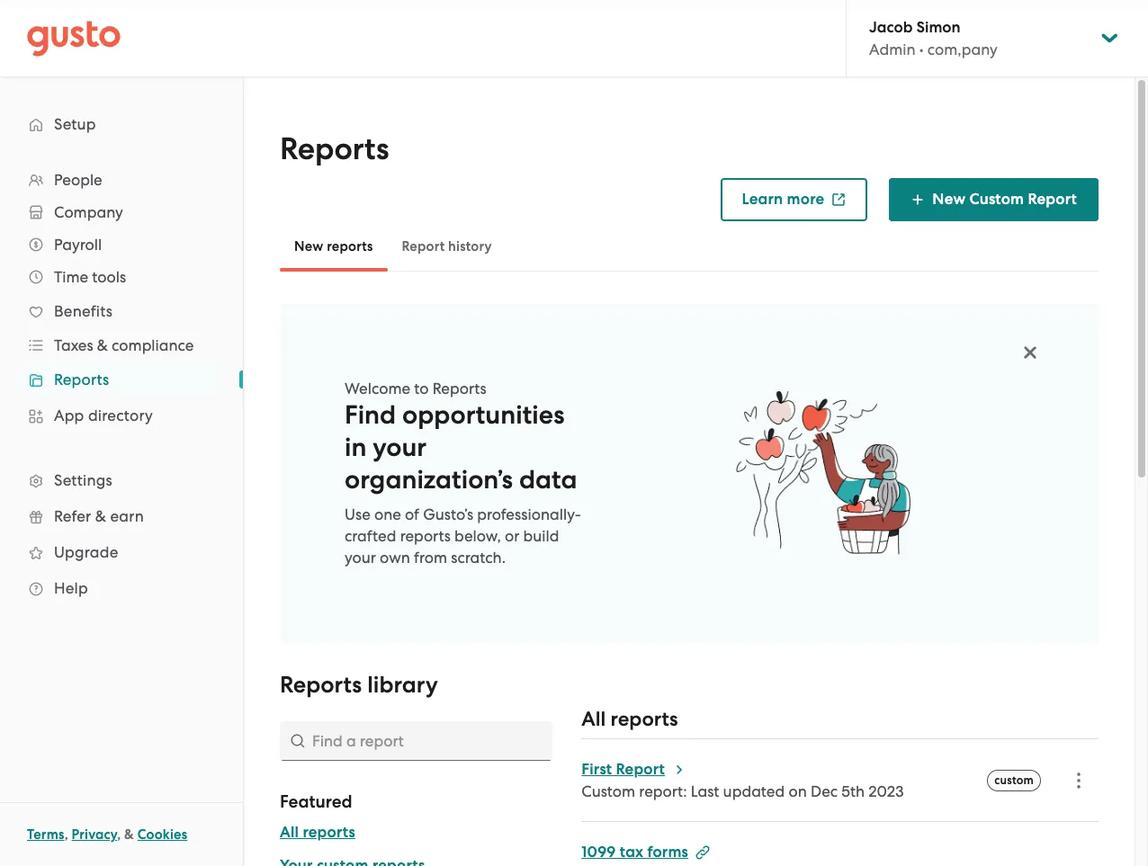 Task type: locate. For each thing, give the bounding box(es) containing it.
new
[[933, 190, 966, 209], [294, 239, 324, 255]]

use
[[345, 506, 371, 524]]

0 vertical spatial all
[[582, 708, 606, 732]]

reports inside the 'use one of gusto's professionally- crafted reports below, or build your own from scratch.'
[[400, 528, 451, 546]]

1 , from the left
[[64, 827, 68, 844]]

upgrade
[[54, 544, 118, 562]]

all reports down featured
[[280, 824, 356, 843]]

new inside button
[[294, 239, 324, 255]]

setup link
[[18, 108, 225, 140]]

, left 'cookies'
[[117, 827, 121, 844]]

1 vertical spatial report
[[402, 239, 445, 255]]

your inside the 'use one of gusto's professionally- crafted reports below, or build your own from scratch.'
[[345, 549, 376, 567]]

0 horizontal spatial all
[[280, 824, 299, 843]]

company
[[54, 203, 123, 221]]

reports
[[327, 239, 373, 255], [400, 528, 451, 546], [611, 708, 678, 732], [303, 824, 356, 843]]

all reports
[[582, 708, 678, 732], [280, 824, 356, 843]]

1 horizontal spatial ,
[[117, 827, 121, 844]]

your
[[373, 432, 427, 464], [345, 549, 376, 567]]

your up organization's
[[373, 432, 427, 464]]

reports link
[[18, 364, 225, 396]]

& inside taxes & compliance dropdown button
[[97, 337, 108, 355]]

1 vertical spatial &
[[95, 508, 106, 526]]

people
[[54, 171, 102, 189]]

all
[[582, 708, 606, 732], [280, 824, 299, 843]]

1 vertical spatial all reports
[[280, 824, 356, 843]]

welcome
[[345, 380, 411, 398]]

admin
[[870, 41, 916, 59]]

list containing people
[[0, 164, 243, 607]]

& right taxes
[[97, 337, 108, 355]]

all up first
[[582, 708, 606, 732]]

Report Search bar field
[[280, 722, 553, 762]]

payroll button
[[18, 229, 225, 261]]

1 horizontal spatial custom
[[970, 190, 1025, 209]]

1099 tax forms link
[[582, 844, 710, 862]]

opportunities
[[402, 400, 565, 431]]

below,
[[455, 528, 501, 546]]

help
[[54, 580, 88, 598]]

new custom report
[[933, 190, 1078, 209]]

reports inside tab list
[[327, 239, 373, 255]]

cookies button
[[138, 825, 188, 846]]

reports inside welcome to reports find opportunities in your organization's data
[[433, 380, 487, 398]]

0 vertical spatial your
[[373, 432, 427, 464]]

2 vertical spatial report
[[616, 761, 665, 780]]

more
[[787, 190, 825, 209]]

benefits link
[[18, 295, 225, 328]]

app
[[54, 407, 84, 425]]

1 horizontal spatial all reports
[[582, 708, 678, 732]]

find
[[345, 400, 396, 431]]

opens in a new tab image
[[832, 193, 847, 207]]

0 vertical spatial report
[[1029, 190, 1078, 209]]

terms
[[27, 827, 64, 844]]

1 vertical spatial your
[[345, 549, 376, 567]]

0 horizontal spatial custom
[[582, 783, 636, 801]]

cookies
[[138, 827, 188, 844]]

data
[[519, 465, 578, 496]]

, left privacy link
[[64, 827, 68, 844]]

0 horizontal spatial ,
[[64, 827, 68, 844]]

0 horizontal spatial report
[[402, 239, 445, 255]]

learn
[[742, 190, 783, 209]]

1 vertical spatial all
[[280, 824, 299, 843]]

reports
[[280, 131, 389, 167], [54, 371, 109, 389], [433, 380, 487, 398], [280, 672, 362, 699]]

,
[[64, 827, 68, 844], [117, 827, 121, 844]]

5th
[[842, 783, 865, 801]]

settings link
[[18, 465, 225, 497]]

all reports button
[[280, 823, 356, 844]]

payroll
[[54, 236, 102, 254]]

&
[[97, 337, 108, 355], [95, 508, 106, 526], [124, 827, 134, 844]]

first report
[[582, 761, 665, 780]]

0 vertical spatial custom
[[970, 190, 1025, 209]]

& inside refer & earn link
[[95, 508, 106, 526]]

& left earn
[[95, 508, 106, 526]]

all reports up first report link at bottom right
[[582, 708, 678, 732]]

privacy link
[[72, 827, 117, 844]]

new reports button
[[280, 225, 388, 268]]

new custom report link
[[890, 178, 1099, 221]]

first report element
[[582, 740, 1099, 823]]

report history
[[402, 239, 492, 255]]

taxes & compliance
[[54, 337, 194, 355]]

help link
[[18, 573, 225, 605]]

compliance
[[112, 337, 194, 355]]

1 vertical spatial custom
[[582, 783, 636, 801]]

report
[[1029, 190, 1078, 209], [402, 239, 445, 255], [616, 761, 665, 780]]

0 vertical spatial &
[[97, 337, 108, 355]]

& left cookies button
[[124, 827, 134, 844]]

learn more
[[742, 190, 825, 209]]

1099
[[582, 844, 616, 862]]

home image
[[27, 20, 121, 56]]

your down crafted
[[345, 549, 376, 567]]

welcome to reports find opportunities in your organization's data
[[345, 380, 578, 496]]

& for compliance
[[97, 337, 108, 355]]

reports inside "list"
[[54, 371, 109, 389]]

1 vertical spatial new
[[294, 239, 324, 255]]

0 horizontal spatial new
[[294, 239, 324, 255]]

custom
[[970, 190, 1025, 209], [582, 783, 636, 801]]

app directory
[[54, 407, 153, 425]]

custom report: last updated on dec 5th 2023
[[582, 783, 904, 801]]

directory
[[88, 407, 153, 425]]

library
[[367, 672, 438, 699]]

0 horizontal spatial all reports
[[280, 824, 356, 843]]

all inside button
[[280, 824, 299, 843]]

learn more link
[[721, 178, 868, 221]]

all down featured
[[280, 824, 299, 843]]

last
[[691, 783, 720, 801]]

app directory link
[[18, 400, 225, 432]]

•
[[920, 41, 924, 59]]

jacob
[[870, 18, 913, 37]]

list
[[0, 164, 243, 607]]

jacob simon admin • com,pany
[[870, 18, 998, 59]]

0 vertical spatial new
[[933, 190, 966, 209]]

benefits
[[54, 302, 113, 320]]

1099 tax forms
[[582, 844, 689, 862]]

report:
[[639, 783, 687, 801]]

organization's
[[345, 465, 513, 496]]

1 horizontal spatial new
[[933, 190, 966, 209]]



Task type: describe. For each thing, give the bounding box(es) containing it.
scratch.
[[451, 549, 506, 567]]

first
[[582, 761, 612, 780]]

taxes & compliance button
[[18, 329, 225, 362]]

company button
[[18, 196, 225, 229]]

2 , from the left
[[117, 827, 121, 844]]

time tools button
[[18, 261, 225, 293]]

report history button
[[388, 225, 507, 268]]

new reports
[[294, 239, 373, 255]]

featured
[[280, 792, 353, 813]]

tax
[[620, 844, 644, 862]]

from
[[414, 549, 447, 567]]

new for new reports
[[294, 239, 324, 255]]

refer & earn link
[[18, 501, 225, 533]]

new for new custom report
[[933, 190, 966, 209]]

taxes
[[54, 337, 93, 355]]

gusto's
[[423, 506, 474, 524]]

on
[[789, 783, 807, 801]]

custom inside first report element
[[582, 783, 636, 801]]

privacy
[[72, 827, 117, 844]]

setup
[[54, 115, 96, 133]]

1 horizontal spatial report
[[616, 761, 665, 780]]

updated
[[723, 783, 785, 801]]

to
[[414, 380, 429, 398]]

report inside button
[[402, 239, 445, 255]]

simon
[[917, 18, 961, 37]]

tools
[[92, 268, 126, 286]]

people button
[[18, 164, 225, 196]]

or
[[505, 528, 520, 546]]

refer & earn
[[54, 508, 144, 526]]

2023
[[869, 783, 904, 801]]

time
[[54, 268, 88, 286]]

0 vertical spatial all reports
[[582, 708, 678, 732]]

your inside welcome to reports find opportunities in your organization's data
[[373, 432, 427, 464]]

dec
[[811, 783, 838, 801]]

custom inside the 'new custom report' link
[[970, 190, 1025, 209]]

terms , privacy , & cookies
[[27, 827, 188, 844]]

refer
[[54, 508, 91, 526]]

first report link
[[582, 761, 687, 780]]

in
[[345, 432, 367, 464]]

build
[[524, 528, 559, 546]]

reports tab list
[[280, 221, 1099, 272]]

& for earn
[[95, 508, 106, 526]]

upgrade link
[[18, 537, 225, 569]]

time tools
[[54, 268, 126, 286]]

forms
[[648, 844, 689, 862]]

earn
[[110, 508, 144, 526]]

crafted
[[345, 528, 397, 546]]

terms link
[[27, 827, 64, 844]]

reports library
[[280, 672, 438, 699]]

of
[[405, 506, 420, 524]]

com,pany
[[928, 41, 998, 59]]

history
[[448, 239, 492, 255]]

custom
[[995, 774, 1034, 787]]

use one of gusto's professionally- crafted reports below, or build your own from scratch.
[[345, 506, 582, 567]]

2 vertical spatial &
[[124, 827, 134, 844]]

professionally-
[[477, 506, 582, 524]]

1 horizontal spatial all
[[582, 708, 606, 732]]

own
[[380, 549, 410, 567]]

one
[[374, 506, 401, 524]]

gusto navigation element
[[0, 77, 243, 636]]

settings
[[54, 472, 112, 490]]

2 horizontal spatial report
[[1029, 190, 1078, 209]]



Task type: vqa. For each thing, say whether or not it's contained in the screenshot.
NoahLittle
no



